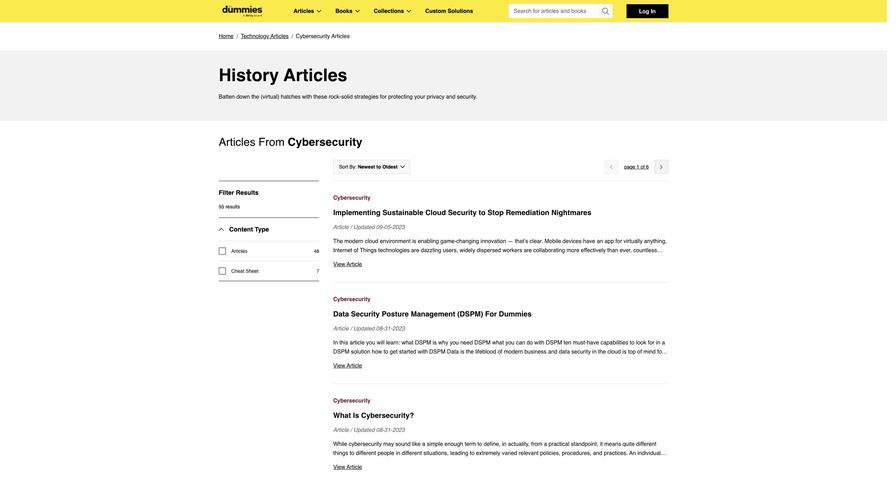 Task type: describe. For each thing, give the bounding box(es) containing it.
in
[[651, 8, 656, 14]]

2023 for cybersecurity?
[[393, 427, 405, 434]]

security.
[[457, 94, 478, 100]]

updated for is
[[354, 427, 375, 434]]

books
[[336, 8, 353, 14]]

filter
[[219, 189, 234, 196]]

cybersecurity for implementing
[[334, 195, 371, 201]]

solid
[[342, 94, 353, 100]]

09-
[[376, 224, 385, 231]]

article / updated 08-31-2023 for security
[[334, 326, 405, 332]]

protecting
[[389, 94, 413, 100]]

08- for cybersecurity?
[[376, 427, 385, 434]]

implementing sustainable cloud security to stop remediation nightmares
[[334, 209, 592, 217]]

batten
[[219, 94, 235, 100]]

31- for posture
[[385, 326, 393, 332]]

dummies
[[499, 310, 532, 318]]

6
[[647, 164, 649, 170]]

sheet
[[246, 268, 259, 274]]

privacy
[[427, 94, 445, 100]]

your
[[415, 94, 426, 100]]

page
[[625, 164, 636, 170]]

page 1 of 6 button
[[625, 163, 649, 171]]

0 vertical spatial to
[[377, 164, 381, 170]]

log
[[640, 8, 650, 14]]

cybersecurity up sort
[[288, 135, 363, 148]]

implementing
[[334, 209, 381, 217]]

batten down the (virtual) hatches with these rock-solid strategies for protecting your privacy and security.
[[219, 94, 478, 100]]

31- for cybersecurity?
[[385, 427, 393, 434]]

for
[[380, 94, 387, 100]]

cybersecurity for what
[[334, 398, 371, 404]]

articles left open article categories "icon"
[[294, 8, 314, 14]]

cheat
[[231, 268, 245, 274]]

history
[[219, 65, 279, 85]]

articles up these in the top of the page
[[284, 65, 348, 85]]

technology articles link
[[241, 32, 289, 41]]

05-
[[385, 224, 393, 231]]

articles from cybersecurity
[[219, 135, 363, 148]]

view for data security posture management (dspm) for dummies
[[334, 363, 346, 369]]

nightmares
[[552, 209, 592, 217]]

down
[[237, 94, 250, 100]]

logo image
[[219, 5, 266, 17]]

these
[[314, 94, 328, 100]]

1
[[637, 164, 640, 170]]

articles right technology
[[271, 33, 289, 40]]

view for what is cybersecurity?
[[334, 464, 346, 471]]

is
[[353, 412, 359, 420]]

data
[[334, 310, 349, 318]]

home
[[219, 33, 234, 40]]

cookie consent banner dialog
[[0, 452, 888, 477]]

data security posture management (dspm) for dummies link
[[334, 309, 669, 320]]

custom solutions link
[[426, 7, 474, 16]]

cybersecurity link for stop
[[334, 194, 669, 203]]

custom
[[426, 8, 447, 14]]

of
[[641, 164, 645, 170]]

view article for implementing
[[334, 261, 362, 268]]

/ for data
[[351, 326, 352, 332]]

0 horizontal spatial security
[[351, 310, 380, 318]]

article / updated 08-31-2023 for is
[[334, 427, 405, 434]]

by:
[[350, 164, 357, 170]]

2023 for posture
[[393, 326, 405, 332]]

filter results
[[219, 189, 259, 196]]

management
[[411, 310, 456, 318]]

open article categories image
[[317, 10, 322, 13]]

the
[[252, 94, 259, 100]]

7
[[317, 268, 320, 274]]

custom solutions
[[426, 8, 474, 14]]

cybersecurity link for for
[[334, 295, 669, 304]]

cybersecurity down open article categories "icon"
[[296, 33, 330, 40]]

3 cybersecurity link from the top
[[334, 397, 669, 406]]

stop
[[488, 209, 504, 217]]

data security posture management (dspm) for dummies
[[334, 310, 532, 318]]



Task type: vqa. For each thing, say whether or not it's contained in the screenshot.
Business Statistics For Dummies Cheat Sheet View Cheat Sheet Link
no



Task type: locate. For each thing, give the bounding box(es) containing it.
page 1 of 6
[[625, 164, 649, 170]]

newest
[[358, 164, 375, 170]]

1 vertical spatial updated
[[354, 326, 375, 332]]

08- down posture
[[376, 326, 385, 332]]

1 vertical spatial security
[[351, 310, 380, 318]]

articles down books
[[332, 33, 350, 40]]

articles up cheat
[[231, 248, 248, 254]]

1 horizontal spatial to
[[479, 209, 486, 217]]

group
[[509, 4, 613, 18]]

/ for implementing
[[351, 224, 352, 231]]

2 vertical spatial view article link
[[334, 463, 669, 472]]

2 / from the top
[[351, 326, 352, 332]]

article / updated 08-31-2023 down what is cybersecurity?
[[334, 427, 405, 434]]

0 horizontal spatial to
[[377, 164, 381, 170]]

cybersecurity link up data security posture management (dspm) for dummies link
[[334, 295, 669, 304]]

from
[[259, 135, 285, 148]]

2 2023 from the top
[[393, 326, 405, 332]]

31- down cybersecurity?
[[385, 427, 393, 434]]

0 vertical spatial 2023
[[393, 224, 405, 231]]

31-
[[385, 326, 393, 332], [385, 427, 393, 434]]

hatches
[[281, 94, 301, 100]]

updated for sustainable
[[354, 224, 375, 231]]

article / updated 08-31-2023 down posture
[[334, 326, 405, 332]]

solutions
[[448, 8, 474, 14]]

2 08- from the top
[[376, 427, 385, 434]]

3 / from the top
[[351, 427, 352, 434]]

3 2023 from the top
[[393, 427, 405, 434]]

view for implementing sustainable cloud security to stop remediation nightmares
[[334, 261, 346, 268]]

1 vertical spatial 08-
[[376, 427, 385, 434]]

1 vertical spatial article / updated 08-31-2023
[[334, 427, 405, 434]]

1 vertical spatial view article link
[[334, 362, 669, 371]]

2 vertical spatial cybersecurity link
[[334, 397, 669, 406]]

results
[[236, 189, 259, 196]]

view article link for stop
[[334, 260, 669, 269]]

2023 down posture
[[393, 326, 405, 332]]

2 vertical spatial view article
[[334, 464, 362, 471]]

cloud
[[426, 209, 446, 217]]

0 vertical spatial view article link
[[334, 260, 669, 269]]

2 vertical spatial /
[[351, 427, 352, 434]]

sort
[[339, 164, 348, 170]]

Search for articles and books text field
[[509, 4, 600, 18]]

0 vertical spatial article / updated 08-31-2023
[[334, 326, 405, 332]]

1 cybersecurity link from the top
[[334, 194, 669, 203]]

collections
[[374, 8, 404, 14]]

0 vertical spatial /
[[351, 224, 352, 231]]

implementing sustainable cloud security to stop remediation nightmares link
[[334, 208, 669, 218]]

0 vertical spatial updated
[[354, 224, 375, 231]]

2 view from the top
[[334, 363, 346, 369]]

31- down posture
[[385, 326, 393, 332]]

1 vertical spatial view article
[[334, 363, 362, 369]]

1 vertical spatial cybersecurity link
[[334, 295, 669, 304]]

view article link
[[334, 260, 669, 269], [334, 362, 669, 371], [334, 463, 669, 472]]

1 vertical spatial 2023
[[393, 326, 405, 332]]

content type
[[229, 226, 269, 233]]

technology
[[241, 33, 269, 40]]

cybersecurity link up "what is cybersecurity?" link
[[334, 397, 669, 406]]

security
[[448, 209, 477, 217], [351, 310, 380, 318]]

log in
[[640, 8, 656, 14]]

view article
[[334, 261, 362, 268], [334, 363, 362, 369], [334, 464, 362, 471]]

cheat sheet
[[231, 268, 259, 274]]

2 view article link from the top
[[334, 362, 669, 371]]

0 vertical spatial view
[[334, 261, 346, 268]]

rock-
[[329, 94, 342, 100]]

content
[[229, 226, 253, 233]]

2 vertical spatial 2023
[[393, 427, 405, 434]]

security right data
[[351, 310, 380, 318]]

article / updated 08-31-2023
[[334, 326, 405, 332], [334, 427, 405, 434]]

/ for what
[[351, 427, 352, 434]]

view article for data
[[334, 363, 362, 369]]

1 horizontal spatial security
[[448, 209, 477, 217]]

1 view from the top
[[334, 261, 346, 268]]

home link
[[219, 32, 234, 41]]

1 view article from the top
[[334, 261, 362, 268]]

cybersecurity for data
[[334, 296, 371, 303]]

to left "oldest"
[[377, 164, 381, 170]]

1 31- from the top
[[385, 326, 393, 332]]

2 updated from the top
[[354, 326, 375, 332]]

updated
[[354, 224, 375, 231], [354, 326, 375, 332], [354, 427, 375, 434]]

view article link for for
[[334, 362, 669, 371]]

1 2023 from the top
[[393, 224, 405, 231]]

what is cybersecurity?
[[334, 412, 414, 420]]

2023 for cloud
[[393, 224, 405, 231]]

55 results
[[219, 204, 240, 210]]

2023 down sustainable
[[393, 224, 405, 231]]

2 cybersecurity link from the top
[[334, 295, 669, 304]]

for
[[486, 310, 497, 318]]

results
[[226, 204, 240, 210]]

3 updated from the top
[[354, 427, 375, 434]]

posture
[[382, 310, 409, 318]]

open collections list image
[[407, 10, 412, 13]]

articles
[[294, 8, 314, 14], [271, 33, 289, 40], [332, 33, 350, 40], [284, 65, 348, 85], [219, 135, 256, 148], [231, 248, 248, 254]]

cybersecurity up data
[[334, 296, 371, 303]]

view
[[334, 261, 346, 268], [334, 363, 346, 369], [334, 464, 346, 471]]

0 vertical spatial 31-
[[385, 326, 393, 332]]

0 vertical spatial 08-
[[376, 326, 385, 332]]

what is cybersecurity? link
[[334, 410, 669, 421]]

technology articles
[[241, 33, 289, 40]]

content type button
[[219, 218, 269, 241]]

0 vertical spatial view article
[[334, 261, 362, 268]]

0 vertical spatial security
[[448, 209, 477, 217]]

1 vertical spatial /
[[351, 326, 352, 332]]

oldest
[[383, 164, 398, 170]]

log in link
[[627, 4, 669, 18]]

cybersecurity articles
[[296, 33, 350, 40]]

remediation
[[506, 209, 550, 217]]

sort by: newest to oldest
[[339, 164, 398, 170]]

1 / from the top
[[351, 224, 352, 231]]

updated for security
[[354, 326, 375, 332]]

2023 down cybersecurity?
[[393, 427, 405, 434]]

2 31- from the top
[[385, 427, 393, 434]]

2 view article from the top
[[334, 363, 362, 369]]

with
[[302, 94, 312, 100]]

1 vertical spatial view
[[334, 363, 346, 369]]

security right cloud
[[448, 209, 477, 217]]

to
[[377, 164, 381, 170], [479, 209, 486, 217]]

2 article / updated 08-31-2023 from the top
[[334, 427, 405, 434]]

0 vertical spatial cybersecurity link
[[334, 194, 669, 203]]

2023
[[393, 224, 405, 231], [393, 326, 405, 332], [393, 427, 405, 434]]

1 article / updated 08-31-2023 from the top
[[334, 326, 405, 332]]

08- for posture
[[376, 326, 385, 332]]

1 view article link from the top
[[334, 260, 669, 269]]

3 view from the top
[[334, 464, 346, 471]]

sustainable
[[383, 209, 424, 217]]

2 vertical spatial updated
[[354, 427, 375, 434]]

1 08- from the top
[[376, 326, 385, 332]]

view article for what
[[334, 464, 362, 471]]

open book categories image
[[356, 10, 360, 13]]

cybersecurity up is
[[334, 398, 371, 404]]

history articles
[[219, 65, 348, 85]]

2 vertical spatial view
[[334, 464, 346, 471]]

1 vertical spatial 31-
[[385, 427, 393, 434]]

cybersecurity
[[296, 33, 330, 40], [288, 135, 363, 148], [334, 195, 371, 201], [334, 296, 371, 303], [334, 398, 371, 404]]

1 updated from the top
[[354, 224, 375, 231]]

3 view article link from the top
[[334, 463, 669, 472]]

3 view article from the top
[[334, 464, 362, 471]]

to left the stop
[[479, 209, 486, 217]]

cybersecurity link
[[334, 194, 669, 203], [334, 295, 669, 304], [334, 397, 669, 406]]

strategies
[[355, 94, 379, 100]]

what
[[334, 412, 351, 420]]

48
[[314, 248, 320, 254]]

and
[[446, 94, 456, 100]]

type
[[255, 226, 269, 233]]

cybersecurity up implementing
[[334, 195, 371, 201]]

08-
[[376, 326, 385, 332], [376, 427, 385, 434]]

1 vertical spatial to
[[479, 209, 486, 217]]

cybersecurity?
[[361, 412, 414, 420]]

(dspm)
[[458, 310, 484, 318]]

(virtual)
[[261, 94, 280, 100]]

cybersecurity link up implementing sustainable cloud security to stop remediation nightmares link on the top of page
[[334, 194, 669, 203]]

55
[[219, 204, 224, 210]]

08- down what is cybersecurity?
[[376, 427, 385, 434]]

articles left from
[[219, 135, 256, 148]]

article / updated 09-05-2023
[[334, 224, 405, 231]]

article
[[334, 224, 349, 231], [347, 261, 362, 268], [334, 326, 349, 332], [347, 363, 362, 369], [334, 427, 349, 434], [347, 464, 362, 471]]



